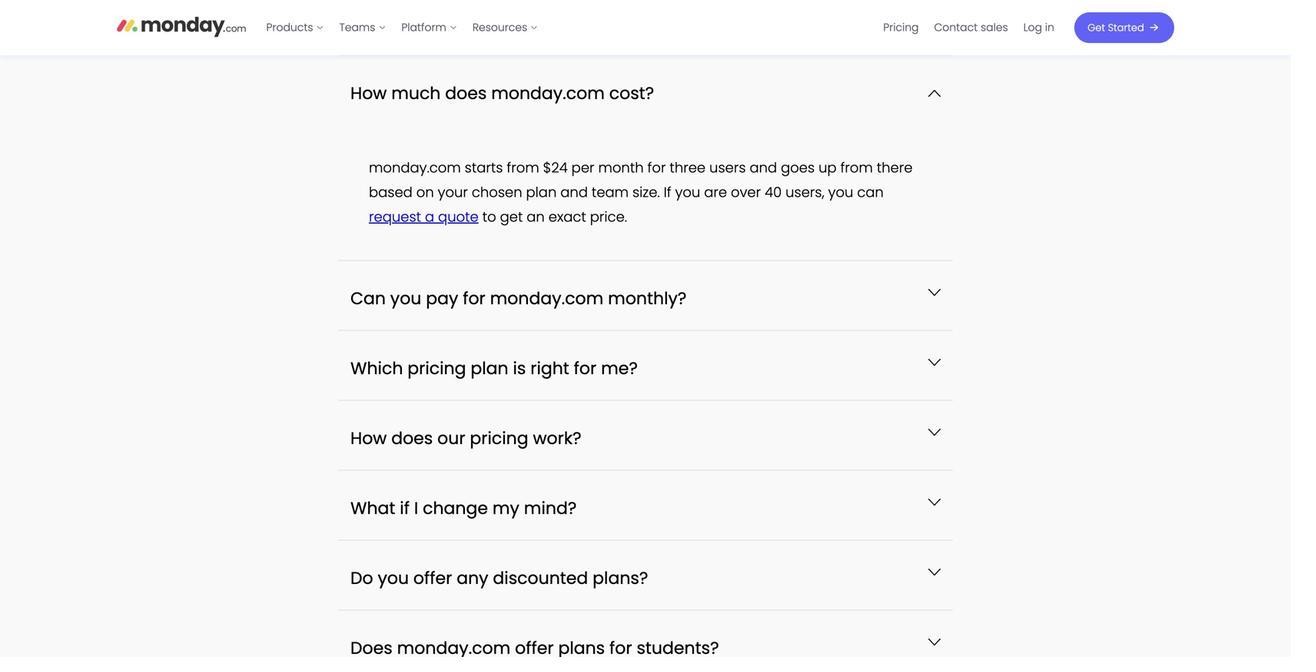 Task type: locate. For each thing, give the bounding box(es) containing it.
quote
[[438, 207, 479, 227]]

an
[[527, 207, 545, 227]]

chosen
[[472, 182, 522, 202]]

for inside which pricing plan is right for me? dropdown button
[[574, 356, 597, 380]]

sales
[[981, 20, 1008, 35]]

how inside "dropdown button"
[[351, 426, 387, 450]]

0 vertical spatial how
[[351, 81, 387, 105]]

1 horizontal spatial does
[[445, 81, 487, 105]]

does left our
[[391, 426, 433, 450]]

how for how much does monday.com cost?
[[351, 81, 387, 105]]

1 vertical spatial pricing
[[470, 426, 529, 450]]

region
[[369, 155, 922, 229]]

plan left is
[[471, 356, 509, 380]]

1 vertical spatial monday.com
[[369, 158, 461, 177]]

resources
[[473, 20, 527, 35]]

exact
[[549, 207, 586, 227]]

is
[[513, 356, 526, 380]]

monday.com up on
[[369, 158, 461, 177]]

for
[[648, 158, 666, 177], [463, 287, 486, 310], [574, 356, 597, 380]]

1 vertical spatial how
[[351, 426, 387, 450]]

size.
[[633, 182, 660, 202]]

pricing
[[408, 356, 466, 380], [470, 426, 529, 450]]

2 list from the left
[[876, 0, 1062, 55]]

price.
[[590, 207, 627, 227]]

contact sales
[[934, 20, 1008, 35]]

from
[[507, 158, 539, 177], [841, 158, 873, 177]]

1 vertical spatial plan
[[471, 356, 509, 380]]

log in
[[1024, 20, 1055, 35]]

plan up an on the left of the page
[[526, 182, 557, 202]]

based
[[369, 182, 413, 202]]

1 horizontal spatial plan
[[526, 182, 557, 202]]

0 horizontal spatial for
[[463, 287, 486, 310]]

does right much
[[445, 81, 487, 105]]

2 from from the left
[[841, 158, 873, 177]]

in
[[1045, 20, 1055, 35]]

0 horizontal spatial pricing
[[408, 356, 466, 380]]

and
[[750, 158, 777, 177], [561, 182, 588, 202]]

for left me?
[[574, 356, 597, 380]]

1 horizontal spatial from
[[841, 158, 873, 177]]

from left $24
[[507, 158, 539, 177]]

what
[[351, 496, 395, 520]]

0 vertical spatial plan
[[526, 182, 557, 202]]

can you pay for monday.com monthly? button
[[338, 261, 953, 330]]

pricing right our
[[470, 426, 529, 450]]

does
[[445, 81, 487, 105], [391, 426, 433, 450]]

there
[[877, 158, 913, 177]]

and up 40
[[750, 158, 777, 177]]

1 horizontal spatial list
[[876, 0, 1062, 55]]

monday.com inside monday.com starts from $24 per month for three users and goes up from there based on your chosen plan and team size. if you are over 40 users, you can request a quote to get an exact price.
[[369, 158, 461, 177]]

me?
[[601, 356, 638, 380]]

main element
[[259, 0, 1175, 55]]

0 vertical spatial pricing
[[408, 356, 466, 380]]

team
[[592, 182, 629, 202]]

0 horizontal spatial list
[[259, 0, 546, 55]]

0 horizontal spatial does
[[391, 426, 433, 450]]

2 vertical spatial for
[[574, 356, 597, 380]]

goes
[[781, 158, 815, 177]]

how does our pricing work? button
[[338, 401, 953, 470]]

0 horizontal spatial and
[[561, 182, 588, 202]]

log
[[1024, 20, 1042, 35]]

2 horizontal spatial for
[[648, 158, 666, 177]]

month
[[598, 158, 644, 177]]

i
[[414, 496, 418, 520]]

contact
[[934, 20, 978, 35]]

up
[[819, 158, 837, 177]]

and up exact on the top of the page
[[561, 182, 588, 202]]

1 vertical spatial for
[[463, 287, 486, 310]]

$24
[[543, 158, 568, 177]]

how
[[351, 81, 387, 105], [351, 426, 387, 450]]

0 horizontal spatial plan
[[471, 356, 509, 380]]

1 vertical spatial does
[[391, 426, 433, 450]]

get
[[1088, 21, 1105, 35]]

can
[[857, 182, 884, 202]]

offer
[[413, 566, 452, 590]]

monday.com up right
[[490, 287, 604, 310]]

1 horizontal spatial pricing
[[470, 426, 529, 450]]

you right 'do'
[[378, 566, 409, 590]]

monday.com up $24
[[491, 81, 605, 105]]

cost?
[[609, 81, 654, 105]]

three
[[670, 158, 706, 177]]

1 horizontal spatial for
[[574, 356, 597, 380]]

pricing right which
[[408, 356, 466, 380]]

0 horizontal spatial from
[[507, 158, 539, 177]]

starts
[[465, 158, 503, 177]]

plan
[[526, 182, 557, 202], [471, 356, 509, 380]]

right
[[531, 356, 569, 380]]

get started
[[1088, 21, 1144, 35]]

started
[[1108, 21, 1144, 35]]

0 vertical spatial and
[[750, 158, 777, 177]]

you right if in the right of the page
[[675, 182, 700, 202]]

pricing
[[883, 20, 919, 35]]

can
[[351, 287, 386, 310]]

can you pay for monday.com monthly?
[[351, 287, 687, 310]]

plan inside dropdown button
[[471, 356, 509, 380]]

teams link
[[332, 15, 394, 40]]

work?
[[533, 426, 582, 450]]

how much does monday.com cost? button
[[338, 56, 953, 125]]

you
[[675, 182, 700, 202], [828, 182, 854, 202], [390, 287, 422, 310], [378, 566, 409, 590]]

how much does monday.com cost?
[[351, 81, 654, 105]]

how left much
[[351, 81, 387, 105]]

you left "pay"
[[390, 287, 422, 310]]

1 how from the top
[[351, 81, 387, 105]]

how up what
[[351, 426, 387, 450]]

pricing inside "dropdown button"
[[470, 426, 529, 450]]

0 vertical spatial does
[[445, 81, 487, 105]]

which
[[351, 356, 403, 380]]

users
[[710, 158, 746, 177]]

monday.com
[[491, 81, 605, 105], [369, 158, 461, 177], [490, 287, 604, 310]]

for up the size.
[[648, 158, 666, 177]]

1 list from the left
[[259, 0, 546, 55]]

list
[[259, 0, 546, 55], [876, 0, 1062, 55]]

products
[[266, 20, 313, 35]]

over
[[731, 182, 761, 202]]

how inside dropdown button
[[351, 81, 387, 105]]

from up can
[[841, 158, 873, 177]]

how does our pricing work?
[[351, 426, 582, 450]]

resources link
[[465, 15, 546, 40]]

for right "pay"
[[463, 287, 486, 310]]

0 vertical spatial for
[[648, 158, 666, 177]]

if
[[400, 496, 410, 520]]

2 how from the top
[[351, 426, 387, 450]]

do
[[351, 566, 373, 590]]

for inside monday.com starts from $24 per month for three users and goes up from there based on your chosen plan and team size. if you are over 40 users, you can request a quote to get an exact price.
[[648, 158, 666, 177]]

which pricing plan is right for me? button
[[338, 331, 953, 400]]

does inside "dropdown button"
[[391, 426, 433, 450]]

1 horizontal spatial and
[[750, 158, 777, 177]]

0 vertical spatial monday.com
[[491, 81, 605, 105]]

any
[[457, 566, 489, 590]]



Task type: describe. For each thing, give the bounding box(es) containing it.
1 vertical spatial and
[[561, 182, 588, 202]]

discounted
[[493, 566, 588, 590]]

do you offer any discounted plans?
[[351, 566, 648, 590]]

plans?
[[593, 566, 648, 590]]

log in link
[[1016, 15, 1062, 40]]

1 from from the left
[[507, 158, 539, 177]]

2 vertical spatial monday.com
[[490, 287, 604, 310]]

for inside can you pay for monday.com monthly? dropdown button
[[463, 287, 486, 310]]

our
[[438, 426, 465, 450]]

what if i change my mind?
[[351, 496, 577, 520]]

list containing products
[[259, 0, 546, 55]]

contact sales link
[[927, 15, 1016, 40]]

monday.com starts from $24 per month for three users and goes up from there based on your chosen plan and team size. if you are over 40 users, you can request a quote to get an exact price.
[[369, 158, 913, 227]]

list containing pricing
[[876, 0, 1062, 55]]

platform
[[402, 20, 446, 35]]

plan inside monday.com starts from $24 per month for three users and goes up from there based on your chosen plan and team size. if you are over 40 users, you can request a quote to get an exact price.
[[526, 182, 557, 202]]

you inside can you pay for monday.com monthly? dropdown button
[[390, 287, 422, 310]]

you inside do you offer any discounted plans? dropdown button
[[378, 566, 409, 590]]

monday.com logo image
[[117, 10, 246, 42]]

teams
[[339, 20, 375, 35]]

you down up
[[828, 182, 854, 202]]

do you offer any discounted plans? button
[[338, 541, 953, 610]]

much
[[391, 81, 441, 105]]

per
[[572, 158, 595, 177]]

change
[[423, 496, 488, 520]]

platform link
[[394, 15, 465, 40]]

if
[[664, 182, 672, 202]]

mind?
[[524, 496, 577, 520]]

on
[[416, 182, 434, 202]]

region containing monday.com starts from $24 per month for three users and goes up from there based on your chosen plan and team size. if you are over 40 users, you can
[[369, 155, 922, 229]]

get started button
[[1075, 12, 1175, 43]]

what if i change my mind? button
[[338, 471, 953, 540]]

your
[[438, 182, 468, 202]]

which pricing plan is right for me?
[[351, 356, 638, 380]]

users,
[[786, 182, 825, 202]]

pricing link
[[876, 15, 927, 40]]

pay
[[426, 287, 458, 310]]

request a quote link
[[369, 207, 479, 227]]

my
[[493, 496, 520, 520]]

to
[[482, 207, 496, 227]]

are
[[704, 182, 727, 202]]

monthly?
[[608, 287, 687, 310]]

a
[[425, 207, 434, 227]]

get
[[500, 207, 523, 227]]

how for how does our pricing work?
[[351, 426, 387, 450]]

40
[[765, 182, 782, 202]]

request
[[369, 207, 421, 227]]

does inside dropdown button
[[445, 81, 487, 105]]

products link
[[259, 15, 332, 40]]

pricing inside dropdown button
[[408, 356, 466, 380]]



Task type: vqa. For each thing, say whether or not it's contained in the screenshot.
'how' inside the How does our pricing work? 'dropdown button'
yes



